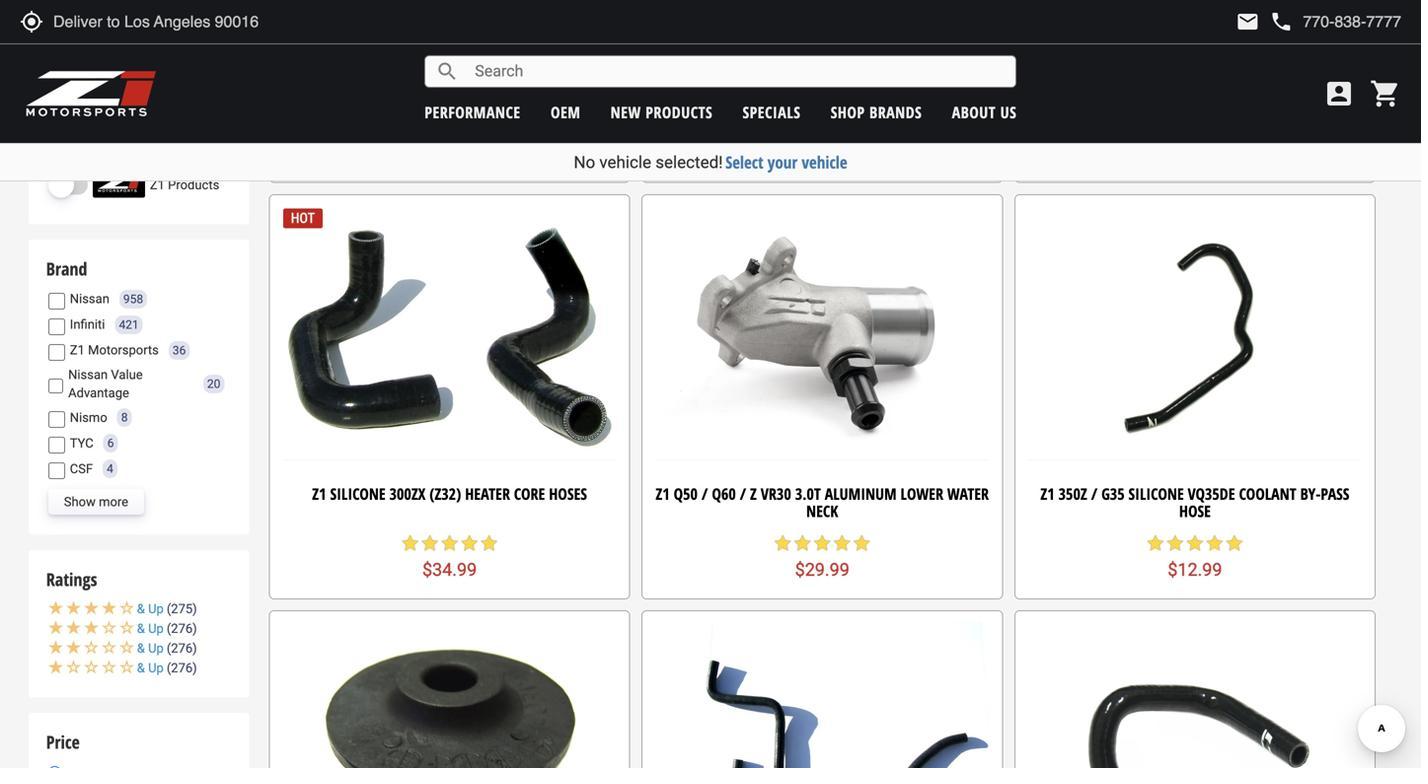 Task type: describe. For each thing, give the bounding box(es) containing it.
/ for z1 350z / g35 silicone oil filter coolant hose kit
[[708, 84, 714, 105]]

coolant left bypass
[[1198, 84, 1255, 105]]

& up 275
[[137, 602, 193, 617]]

3 & from the top
[[137, 641, 145, 656]]

tyc
[[70, 436, 93, 451]]

z1 350z / g35 silicone vq35de coolant by-pass hose
[[1041, 483, 1349, 522]]

filter
[[829, 84, 867, 105]]

z1 for z1 350z / g35 silicone oil filter coolant hose kit
[[657, 84, 671, 105]]

pass
[[1321, 483, 1349, 505]]

$29.99 inside star star star star star $29.99
[[795, 560, 850, 581]]

account_box link
[[1318, 78, 1360, 110]]

infiniti
[[70, 318, 105, 332]]

4
[[107, 462, 113, 476]]

vehicle inside no vehicle selected! select your vehicle
[[599, 152, 651, 172]]

3.0t
[[795, 483, 821, 505]]

ratings
[[46, 568, 97, 592]]

z1 for z1 q50 / q60 / z vr30 3.0t aluminum lower water neck
[[656, 483, 670, 505]]

us
[[1000, 102, 1017, 123]]

1 & from the top
[[137, 602, 145, 617]]

275
[[171, 602, 193, 617]]

vr30
[[761, 483, 791, 505]]

new products link
[[611, 102, 713, 123]]

about us link
[[952, 102, 1017, 123]]

heater
[[465, 483, 510, 505]]

show more for second the show more button from the bottom
[[64, 66, 128, 80]]

motorsports for z1 motorsports high pressure radiator cap
[[318, 84, 408, 105]]

brands
[[869, 102, 922, 123]]

$12.99
[[1168, 560, 1222, 581]]

421
[[119, 318, 139, 332]]

0 vertical spatial hose
[[932, 84, 964, 105]]

phone link
[[1269, 10, 1401, 34]]

select your vehicle link
[[725, 151, 847, 174]]

star star star star star $29.99
[[773, 534, 872, 581]]

z1 for z1 motorsports
[[70, 343, 85, 358]]

star star star star $29.99
[[420, 117, 499, 164]]

oem
[[551, 102, 581, 123]]

nismo
[[70, 410, 107, 425]]

z
[[750, 483, 757, 505]]

show more for second the show more button from the top of the page
[[64, 495, 128, 510]]

aluminum
[[825, 483, 897, 505]]

4 & from the top
[[137, 661, 145, 676]]

csf
[[70, 462, 93, 477]]

more for second the show more button from the top of the page
[[99, 495, 128, 510]]

advantage
[[68, 386, 129, 401]]

8
[[121, 411, 128, 425]]

g35 for z1 350z / g35 silicone vq35de coolant by-pass hose
[[1101, 483, 1125, 505]]

specials link
[[743, 102, 801, 123]]

300zx for coolant
[[1122, 84, 1158, 105]]

66
[[207, 7, 220, 21]]

3 & up 276 from the top
[[137, 661, 193, 676]]

by-
[[1300, 483, 1321, 505]]

value
[[111, 368, 143, 382]]

my_location
[[20, 10, 43, 34]]

show for second the show more button from the bottom
[[64, 66, 96, 80]]

shopping_cart
[[1370, 78, 1401, 110]]

coolant inside z1 350z / g35 silicone vq35de coolant by-pass hose
[[1239, 483, 1296, 505]]

$31.99
[[771, 143, 826, 164]]

g35 for z1 350z / g35 silicone oil filter coolant hose kit
[[718, 84, 741, 105]]

z1 performance
[[46, 139, 155, 163]]

silicone inside z1 350z / g35 silicone vq35de coolant by-pass hose
[[1129, 483, 1184, 505]]

nissan for nissan
[[70, 292, 109, 307]]

q50
[[674, 483, 698, 505]]

nissan value advantage
[[68, 368, 143, 401]]

z1 motorsports high pressure radiator cap
[[300, 84, 599, 105]]

mail link
[[1236, 10, 1260, 34]]

2 & from the top
[[137, 622, 145, 636]]

z1 q50 / q60 / z vr30 3.0t aluminum lower water neck
[[656, 483, 989, 522]]

new
[[611, 102, 641, 123]]

shop
[[831, 102, 865, 123]]

1 276 from the top
[[171, 622, 193, 636]]

z1 for z1 motorsports high pressure radiator cap
[[300, 84, 314, 105]]

your
[[768, 151, 798, 174]]

958
[[123, 293, 143, 306]]

3 276 from the top
[[171, 661, 193, 676]]

motorsports for z1 motorsports
[[88, 343, 159, 358]]

select
[[725, 151, 763, 174]]

shop brands
[[831, 102, 922, 123]]

z1 for z1 350z / g35 silicone vq35de coolant by-pass hose
[[1041, 483, 1055, 505]]

z1 motorsports
[[70, 343, 159, 358]]

$34.97
[[836, 146, 873, 162]]

high
[[412, 84, 444, 105]]

oem link
[[551, 102, 581, 123]]

2 276 from the top
[[171, 641, 193, 656]]

hose inside z1 350z / g35 silicone vq35de coolant by-pass hose
[[1179, 501, 1211, 522]]

products
[[646, 102, 713, 123]]

mail
[[1236, 10, 1260, 34]]

new products
[[611, 102, 713, 123]]

products
[[168, 178, 219, 192]]

1 up from the top
[[148, 602, 164, 617]]

bypass
[[1259, 84, 1303, 105]]

star star star star star $34.99
[[400, 534, 499, 581]]

q60
[[712, 483, 736, 505]]

z1 for z1 performance
[[46, 139, 62, 163]]



Task type: locate. For each thing, give the bounding box(es) containing it.
star
[[773, 117, 793, 137], [793, 117, 812, 137], [812, 117, 832, 137], [832, 117, 852, 137], [852, 117, 872, 137], [420, 117, 440, 137], [440, 117, 459, 137], [459, 117, 479, 137], [479, 117, 499, 137], [400, 534, 420, 554], [420, 534, 440, 554], [440, 534, 459, 554], [459, 534, 479, 554], [479, 534, 499, 554], [773, 534, 793, 554], [793, 534, 812, 554], [812, 534, 832, 554], [832, 534, 852, 554], [852, 534, 872, 554], [1146, 534, 1165, 554], [1165, 534, 1185, 554], [1185, 534, 1205, 554], [1205, 534, 1225, 554], [1225, 534, 1244, 554]]

brand
[[46, 257, 87, 281]]

(z32) left heater on the bottom of the page
[[429, 483, 461, 505]]

0 vertical spatial 350z
[[675, 84, 704, 105]]

0 horizontal spatial $29.99
[[422, 144, 477, 164]]

show more button down 4 at the bottom of page
[[48, 490, 144, 515]]

1 more from the top
[[99, 66, 128, 80]]

(z32)
[[1162, 84, 1194, 105], [429, 483, 461, 505]]

1 vertical spatial show more
[[64, 495, 128, 510]]

g35 left vq35de
[[1101, 483, 1125, 505]]

350z inside z1 350z / g35 silicone vq35de coolant by-pass hose
[[1059, 483, 1087, 505]]

&
[[137, 602, 145, 617], [137, 622, 145, 636], [137, 641, 145, 656], [137, 661, 145, 676]]

nissan up infiniti
[[70, 292, 109, 307]]

neck
[[806, 501, 838, 522]]

0 horizontal spatial hoses
[[549, 483, 587, 505]]

coolant
[[871, 84, 928, 105], [1198, 84, 1255, 105], [1239, 483, 1296, 505]]

z1
[[300, 84, 314, 105], [657, 84, 671, 105], [1045, 84, 1059, 105], [46, 139, 62, 163], [150, 178, 165, 192], [70, 343, 85, 358], [312, 483, 326, 505], [656, 483, 670, 505], [1041, 483, 1055, 505]]

2 up from the top
[[148, 622, 164, 636]]

1 vertical spatial g35
[[1101, 483, 1125, 505]]

g35 inside z1 350z / g35 silicone vq35de coolant by-pass hose
[[1101, 483, 1125, 505]]

350z for z1 350z / g35 silicone oil filter coolant hose kit
[[675, 84, 704, 105]]

price
[[46, 731, 80, 755]]

Search search field
[[459, 56, 1016, 87]]

1 vertical spatial motorsports
[[88, 343, 159, 358]]

1 vertical spatial show more button
[[48, 490, 144, 515]]

nissan
[[70, 292, 109, 307], [68, 368, 108, 382]]

show for second the show more button from the top of the page
[[64, 495, 96, 510]]

z1 products
[[150, 178, 219, 192]]

1 horizontal spatial hose
[[1179, 501, 1211, 522]]

up
[[148, 602, 164, 617], [148, 622, 164, 636], [148, 641, 164, 656], [148, 661, 164, 676]]

0 horizontal spatial 300zx
[[389, 483, 426, 505]]

(z32) for heater
[[429, 483, 461, 505]]

1 show from the top
[[64, 66, 96, 80]]

show more down 4 at the bottom of page
[[64, 495, 128, 510]]

kit
[[968, 84, 987, 105]]

350z for z1 350z / g35 silicone vq35de coolant by-pass hose
[[1059, 483, 1087, 505]]

0 vertical spatial (z32)
[[1162, 84, 1194, 105]]

1 vertical spatial (z32)
[[429, 483, 461, 505]]

2 show more from the top
[[64, 495, 128, 510]]

radiator
[[510, 84, 572, 105]]

1 & up 276 from the top
[[137, 622, 193, 636]]

show more button
[[48, 60, 144, 86], [48, 490, 144, 515]]

selected!
[[656, 152, 723, 172]]

0 vertical spatial show
[[64, 66, 96, 80]]

phone
[[1269, 10, 1293, 34]]

hose left kit
[[932, 84, 964, 105]]

$29.99 down performance link
[[422, 144, 477, 164]]

shop brands link
[[831, 102, 922, 123]]

nissan for nissan value advantage
[[68, 368, 108, 382]]

z1 motorsports logo image
[[25, 69, 157, 118]]

vehicle right your
[[802, 151, 847, 174]]

36
[[173, 344, 186, 358]]

(z32) for coolant
[[1162, 84, 1194, 105]]

z1 for z1 silicone 300zx (z32) heater core hoses
[[312, 483, 326, 505]]

nissan altima sedan l32 2007 2008 2009 2010 2011 2012 qr25de vq35de 2.5l 3.5l s sr sl se z1 motorsports image
[[66, 1, 145, 27]]

1 horizontal spatial $29.99
[[795, 560, 850, 581]]

1 vertical spatial 276
[[171, 641, 193, 656]]

1 vertical spatial 300zx
[[389, 483, 426, 505]]

oil
[[804, 84, 825, 105]]

1 show more from the top
[[64, 66, 128, 80]]

0 horizontal spatial hose
[[932, 84, 964, 105]]

1 horizontal spatial motorsports
[[318, 84, 408, 105]]

show down csf
[[64, 495, 96, 510]]

1 horizontal spatial g35
[[1101, 483, 1125, 505]]

z1 inside z1 350z / g35 silicone vq35de coolant by-pass hose
[[1041, 483, 1055, 505]]

None checkbox
[[48, 8, 61, 24], [48, 319, 65, 336], [48, 378, 63, 395], [48, 412, 65, 428], [48, 8, 61, 24], [48, 319, 65, 336], [48, 378, 63, 395], [48, 412, 65, 428]]

z1 350z / g35 silicone oil filter coolant hose kit
[[657, 84, 987, 105]]

2 vertical spatial 276
[[171, 661, 193, 676]]

2 more from the top
[[99, 495, 128, 510]]

$18
[[1180, 144, 1210, 164]]

1 horizontal spatial hoses
[[1307, 84, 1345, 105]]

6
[[107, 437, 114, 451]]

20
[[207, 378, 220, 391]]

1 vertical spatial 350z
[[1059, 483, 1087, 505]]

1 horizontal spatial 300zx
[[1122, 84, 1158, 105]]

1 vertical spatial show
[[64, 495, 96, 510]]

0 horizontal spatial g35
[[718, 84, 741, 105]]

no
[[574, 152, 595, 172]]

1 vertical spatial & up 276
[[137, 641, 193, 656]]

/ for z1 350z / g35 silicone vq35de coolant by-pass hose
[[1091, 483, 1098, 505]]

hoses for z1 silicone 300zx (z32) coolant bypass hoses
[[1307, 84, 1345, 105]]

2 show from the top
[[64, 495, 96, 510]]

350z
[[675, 84, 704, 105], [1059, 483, 1087, 505]]

z1 silicone 300zx (z32) coolant bypass hoses
[[1045, 84, 1345, 105]]

/ for z1 q50 / q60 / z vr30 3.0t aluminum lower water neck
[[702, 483, 708, 505]]

more down 4 at the bottom of page
[[99, 495, 128, 510]]

star star star star star $31.99 $34.97
[[771, 117, 873, 164]]

0 horizontal spatial motorsports
[[88, 343, 159, 358]]

0 vertical spatial hoses
[[1307, 84, 1345, 105]]

z1 for z1 silicone 300zx (z32) coolant bypass hoses
[[1045, 84, 1059, 105]]

show more
[[64, 66, 128, 80], [64, 495, 128, 510]]

1 vertical spatial hose
[[1179, 501, 1211, 522]]

motorsports left high
[[318, 84, 408, 105]]

about
[[952, 102, 996, 123]]

core
[[514, 483, 545, 505]]

nissan up advantage
[[68, 368, 108, 382]]

0 vertical spatial $29.99
[[422, 144, 477, 164]]

1 vertical spatial hoses
[[549, 483, 587, 505]]

2 vertical spatial & up 276
[[137, 661, 193, 676]]

0 horizontal spatial vehicle
[[599, 152, 651, 172]]

0 vertical spatial show more
[[64, 66, 128, 80]]

g35 left specials
[[718, 84, 741, 105]]

more down nissan altima sedan l32 2007 2008 2009 2010 2011 2012 qr25de vq35de 2.5l 3.5l s sr sl se z1 motorsports image
[[99, 66, 128, 80]]

2 & up 276 from the top
[[137, 641, 193, 656]]

0 vertical spatial 276
[[171, 622, 193, 636]]

hoses for z1 silicone 300zx (z32) heater core hoses
[[549, 483, 587, 505]]

/
[[708, 84, 714, 105], [702, 483, 708, 505], [740, 483, 746, 505], [1091, 483, 1098, 505]]

0 vertical spatial more
[[99, 66, 128, 80]]

$29.99 inside star star star star $29.99
[[422, 144, 477, 164]]

show down nissan altima sedan l32 2007 2008 2009 2010 2011 2012 qr25de vq35de 2.5l 3.5l s sr sl se z1 motorsports image
[[64, 66, 96, 80]]

performance
[[66, 139, 155, 163]]

None checkbox
[[48, 293, 65, 310], [48, 344, 65, 361], [48, 437, 65, 454], [48, 463, 65, 480], [48, 293, 65, 310], [48, 344, 65, 361], [48, 437, 65, 454], [48, 463, 65, 480]]

motorsports
[[318, 84, 408, 105], [88, 343, 159, 358]]

show
[[64, 66, 96, 80], [64, 495, 96, 510]]

1 horizontal spatial (z32)
[[1162, 84, 1194, 105]]

1 horizontal spatial vehicle
[[802, 151, 847, 174]]

mail phone
[[1236, 10, 1293, 34]]

performance link
[[425, 102, 521, 123]]

vehicle right no
[[599, 152, 651, 172]]

1 horizontal spatial 350z
[[1059, 483, 1087, 505]]

vehicle
[[802, 151, 847, 174], [599, 152, 651, 172]]

300zx for heater
[[389, 483, 426, 505]]

cap
[[576, 84, 599, 105]]

0 horizontal spatial (z32)
[[429, 483, 461, 505]]

$34.99
[[422, 560, 477, 581]]

4 up from the top
[[148, 661, 164, 676]]

show more down nissan altima sedan l32 2007 2008 2009 2010 2011 2012 qr25de vq35de 2.5l 3.5l s sr sl se z1 motorsports image
[[64, 66, 128, 80]]

silicone
[[745, 84, 800, 105], [1063, 84, 1118, 105], [330, 483, 386, 505], [1129, 483, 1184, 505]]

0 vertical spatial & up 276
[[137, 622, 193, 636]]

z1 silicone 300zx (z32) heater core hoses
[[312, 483, 587, 505]]

0 horizontal spatial 350z
[[675, 84, 704, 105]]

1 show more button from the top
[[48, 60, 144, 86]]

about us
[[952, 102, 1017, 123]]

water
[[947, 483, 989, 505]]

1 vertical spatial more
[[99, 495, 128, 510]]

/ inside z1 350z / g35 silicone vq35de coolant by-pass hose
[[1091, 483, 1098, 505]]

hoses right the core at the bottom left of the page
[[549, 483, 587, 505]]

hose up star star star star star $12.99
[[1179, 501, 1211, 522]]

motorsports up value
[[88, 343, 159, 358]]

hose
[[932, 84, 964, 105], [1179, 501, 1211, 522]]

more
[[99, 66, 128, 80], [99, 495, 128, 510]]

hoses right bypass
[[1307, 84, 1345, 105]]

specials
[[743, 102, 801, 123]]

0 vertical spatial 300zx
[[1122, 84, 1158, 105]]

1 vertical spatial nissan
[[68, 368, 108, 382]]

1 vertical spatial $29.99
[[795, 560, 850, 581]]

search
[[435, 60, 459, 83]]

None radio
[[48, 767, 61, 769]]

pressure
[[447, 84, 506, 105]]

0 vertical spatial show more button
[[48, 60, 144, 86]]

0 vertical spatial g35
[[718, 84, 741, 105]]

z1 for z1 products
[[150, 178, 165, 192]]

performance
[[425, 102, 521, 123]]

more for second the show more button from the bottom
[[99, 66, 128, 80]]

coolant right the "filter" on the right top of page
[[871, 84, 928, 105]]

coolant left "by-"
[[1239, 483, 1296, 505]]

account_box
[[1323, 78, 1355, 110]]

0 vertical spatial nissan
[[70, 292, 109, 307]]

2 show more button from the top
[[48, 490, 144, 515]]

no vehicle selected! select your vehicle
[[574, 151, 847, 174]]

$29.99 down neck
[[795, 560, 850, 581]]

vq35de
[[1188, 483, 1235, 505]]

star star star star star $12.99
[[1146, 534, 1244, 581]]

0 vertical spatial motorsports
[[318, 84, 408, 105]]

(z32) up $18
[[1162, 84, 1194, 105]]

nissan inside nissan value advantage
[[68, 368, 108, 382]]

show more button down nissan altima sedan l32 2007 2008 2009 2010 2011 2012 qr25de vq35de 2.5l 3.5l s sr sl se z1 motorsports image
[[48, 60, 144, 86]]

z1 inside z1 q50 / q60 / z vr30 3.0t aluminum lower water neck
[[656, 483, 670, 505]]

3 up from the top
[[148, 641, 164, 656]]

& up 276
[[137, 622, 193, 636], [137, 641, 193, 656], [137, 661, 193, 676]]

lower
[[901, 483, 943, 505]]

shopping_cart link
[[1365, 78, 1401, 110]]

$29.99
[[422, 144, 477, 164], [795, 560, 850, 581]]



Task type: vqa. For each thing, say whether or not it's contained in the screenshot.
Core Program link
no



